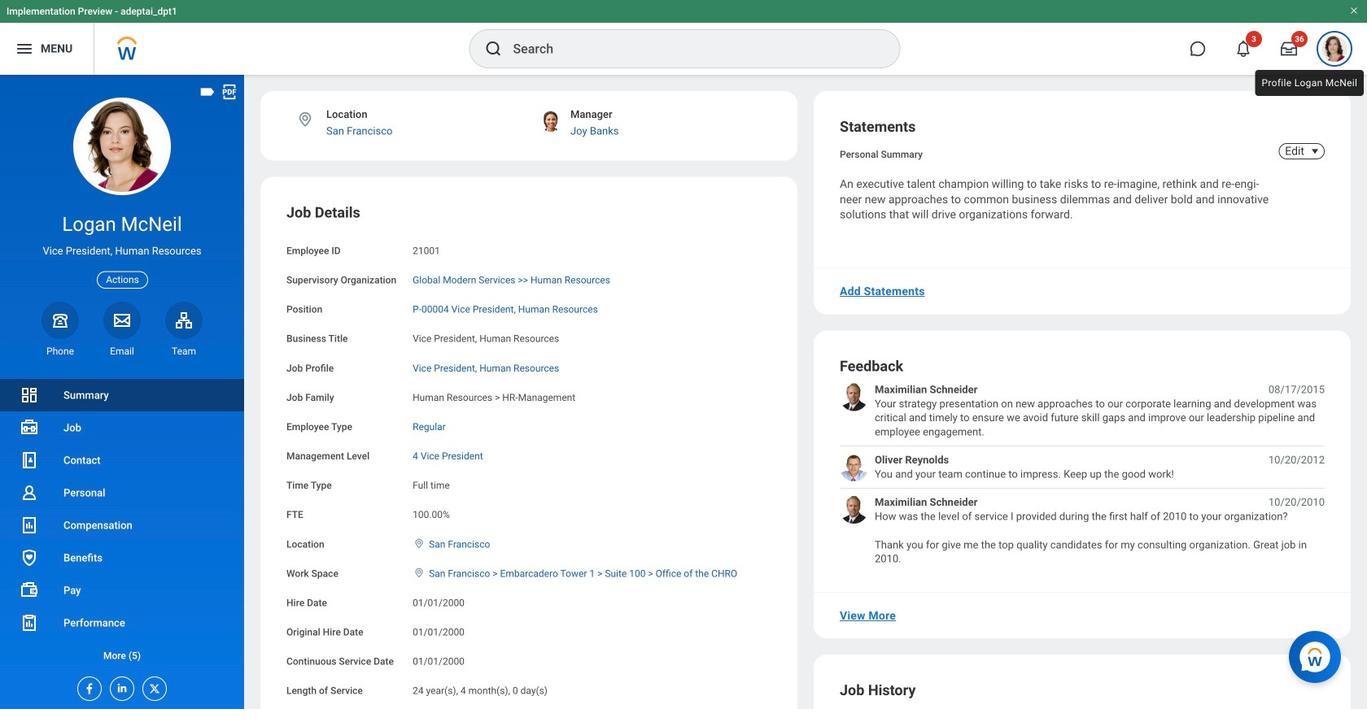 Task type: describe. For each thing, give the bounding box(es) containing it.
benefits image
[[20, 549, 39, 568]]

caret down image
[[1305, 145, 1325, 158]]

employee's photo (oliver reynolds) image
[[840, 453, 868, 482]]

x image
[[143, 678, 161, 696]]

2 location image from the top
[[413, 568, 426, 579]]

mail image
[[112, 311, 132, 330]]

search image
[[484, 39, 503, 59]]

pay image
[[20, 581, 39, 601]]

phone image
[[49, 311, 72, 330]]

justify image
[[15, 39, 34, 59]]

view team image
[[174, 311, 194, 330]]

summary image
[[20, 386, 39, 405]]

navigation pane region
[[0, 75, 244, 710]]

linkedin image
[[111, 678, 129, 695]]

team logan mcneil element
[[165, 345, 203, 358]]

notifications large image
[[1235, 41, 1252, 57]]

0 horizontal spatial list
[[0, 379, 244, 672]]

location image
[[296, 111, 314, 129]]

personal image
[[20, 483, 39, 503]]

inbox large image
[[1281, 41, 1297, 57]]



Task type: locate. For each thing, give the bounding box(es) containing it.
group
[[286, 203, 772, 710]]

tag image
[[199, 83, 216, 101]]

1 location image from the top
[[413, 538, 426, 550]]

phone logan mcneil element
[[42, 345, 79, 358]]

banner
[[0, 0, 1367, 75]]

full time element
[[413, 477, 450, 492]]

employee's photo (maximilian schneider) image up employee's photo (oliver reynolds)
[[840, 383, 868, 411]]

0 vertical spatial location image
[[413, 538, 426, 550]]

list
[[0, 379, 244, 672], [840, 383, 1325, 566]]

compensation image
[[20, 516, 39, 535]]

employee's photo (maximilian schneider) image down employee's photo (oliver reynolds)
[[840, 496, 868, 524]]

1 vertical spatial location image
[[413, 568, 426, 579]]

personal summary element
[[840, 146, 923, 160]]

1 vertical spatial employee's photo (maximilian schneider) image
[[840, 496, 868, 524]]

tooltip
[[1252, 67, 1367, 99]]

email logan mcneil element
[[103, 345, 141, 358]]

close environment banner image
[[1349, 6, 1359, 15]]

profile logan mcneil image
[[1322, 36, 1348, 65]]

employee's photo (maximilian schneider) image
[[840, 383, 868, 411], [840, 496, 868, 524]]

0 vertical spatial employee's photo (maximilian schneider) image
[[840, 383, 868, 411]]

2 employee's photo (maximilian schneider) image from the top
[[840, 496, 868, 524]]

performance image
[[20, 614, 39, 633]]

1 employee's photo (maximilian schneider) image from the top
[[840, 383, 868, 411]]

1 horizontal spatial list
[[840, 383, 1325, 566]]

location image
[[413, 538, 426, 550], [413, 568, 426, 579]]

job image
[[20, 418, 39, 438]]

contact image
[[20, 451, 39, 470]]

Search Workday  search field
[[513, 31, 866, 67]]

facebook image
[[78, 678, 96, 696]]

view printable version (pdf) image
[[221, 83, 238, 101]]



Task type: vqa. For each thing, say whether or not it's contained in the screenshot.
Oldest
no



